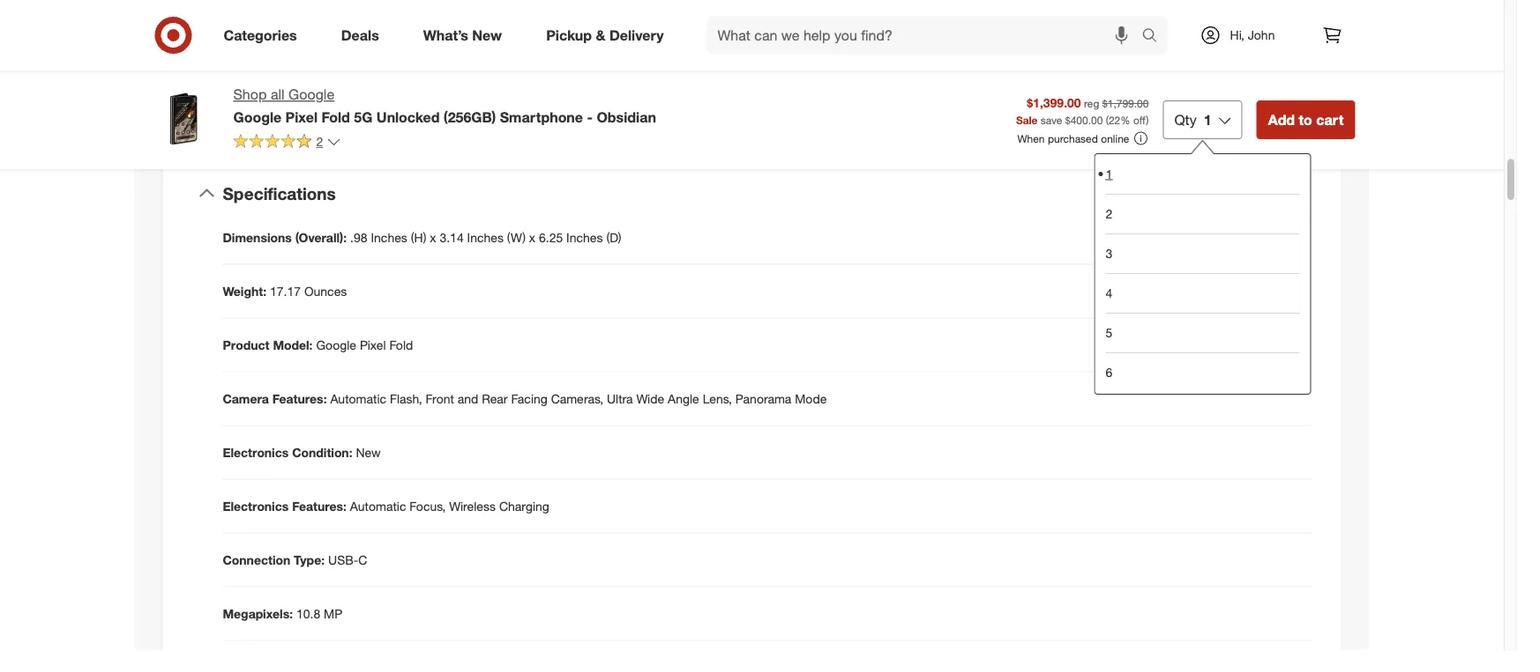 Task type: describe. For each thing, give the bounding box(es) containing it.
0 vertical spatial and
[[586, 32, 607, 47]]

iec
[[578, 0, 598, 12]]

connection type: usb-c
[[223, 553, 367, 569]]

c
[[358, 553, 367, 569]]

purchased
[[1048, 132, 1098, 145]]

5
[[1106, 326, 1113, 341]]

electronics for electronics features: automatic focus, wireless charging
[[223, 499, 289, 515]]

search button
[[1134, 16, 1176, 58]]

add to cart button
[[1257, 101, 1355, 139]]

5g
[[354, 108, 373, 126]]

a
[[457, 32, 464, 47]]

comply
[[315, 0, 356, 12]]

device up "a"
[[454, 14, 490, 30]]

1 inches from the left
[[371, 230, 407, 246]]

*designed
[[240, 0, 297, 12]]

wear
[[375, 50, 402, 65]]

tear
[[430, 50, 451, 65]]

mp
[[324, 607, 343, 622]]

1 horizontal spatial 2 link
[[1106, 194, 1300, 234]]

camera
[[223, 392, 269, 407]]

all
[[271, 86, 285, 103]]

result
[[334, 67, 365, 83]]

hi,
[[1230, 27, 1245, 43]]

will
[[610, 32, 628, 47]]

3.14
[[440, 230, 464, 246]]

&
[[596, 27, 606, 44]]

model:
[[273, 338, 313, 353]]

5 link
[[1106, 313, 1300, 353]]

factory
[[370, 14, 408, 30]]

automatic for focus,
[[350, 499, 406, 515]]

$1,399.00
[[1027, 95, 1081, 110]]

ipx8
[[514, 0, 539, 12]]

under
[[542, 0, 575, 12]]

wide
[[636, 392, 664, 407]]

standard
[[601, 0, 650, 12]]

(d)
[[606, 230, 622, 246]]

0 horizontal spatial 2
[[316, 134, 323, 149]]

1 vertical spatial pixel
[[360, 338, 386, 353]]

waterproof.
[[527, 14, 589, 30]]

pixel inside shop all google google pixel fold 5g unlocked (256gb) smartphone - obsidian
[[285, 108, 318, 126]]

device up resistant.
[[271, 14, 307, 30]]

apps.
[[367, 110, 397, 125]]

device up the g.co/pixel/water
[[268, 67, 304, 83]]

What can we help you find? suggestions appear below search field
[[707, 16, 1146, 55]]

6
[[1106, 365, 1113, 381]]

automatic for flash,
[[330, 392, 386, 407]]

weight:
[[223, 284, 267, 300]]

condition
[[531, 32, 583, 47]]

1 vertical spatial fold
[[389, 338, 413, 353]]

details.
[[349, 85, 388, 100]]

accessories
[[617, 14, 683, 30]]

liquid
[[518, 67, 552, 83]]

4
[[1106, 286, 1113, 301]]

device down "a"
[[454, 50, 491, 65]]

disassembly
[[531, 50, 600, 65]]

resistance.
[[455, 67, 514, 83]]

ounces
[[304, 284, 347, 300]]

6.25
[[539, 230, 563, 246]]

weight: 17.17 ounces
[[223, 284, 347, 300]]

unlocked
[[376, 108, 440, 126]]

but
[[412, 14, 430, 30]]

smartphone
[[500, 108, 583, 126]]

with
[[359, 0, 382, 12]]

reg
[[1084, 97, 1100, 110]]

specifications
[[223, 184, 336, 204]]

$
[[1065, 113, 1071, 127]]

when
[[1017, 132, 1045, 145]]

protection
[[419, 0, 476, 12]]

hi, john
[[1230, 27, 1275, 43]]

to for *designed
[[301, 0, 312, 12]]

see
[[710, 67, 731, 83]]

4 link
[[1106, 273, 1300, 313]]

to for add
[[1299, 111, 1313, 128]]

connection
[[223, 553, 290, 569]]

condition:
[[292, 446, 352, 461]]

save
[[1041, 113, 1062, 127]]

0 horizontal spatial 2 link
[[233, 133, 341, 153]]

cart
[[1316, 111, 1344, 128]]

6 link
[[1106, 353, 1300, 393]]

0 horizontal spatial new
[[356, 446, 381, 461]]

qty
[[1175, 111, 1197, 128]]

type:
[[294, 553, 325, 569]]

2 horizontal spatial the
[[636, 67, 654, 83]]

search
[[1134, 28, 1176, 45]]

cameras,
[[551, 392, 604, 407]]

0 vertical spatial water
[[385, 0, 416, 12]]

3
[[1106, 246, 1113, 262]]

compatible
[[302, 110, 363, 125]]

(h)
[[411, 230, 426, 246]]

megapixels: 10.8 mp
[[223, 607, 343, 622]]

what's new
[[423, 27, 502, 44]]

dropping
[[669, 50, 720, 65]]

features: for electronics features:
[[292, 499, 347, 515]]

dimensions
[[223, 230, 292, 246]]

(overall):
[[295, 230, 347, 246]]

of
[[407, 67, 417, 83]]

pickup & delivery
[[546, 27, 664, 44]]

lost
[[713, 32, 733, 47]]



Task type: vqa. For each thing, say whether or not it's contained in the screenshot.
Panorama
yes



Task type: locate. For each thing, give the bounding box(es) containing it.
1 electronics from the top
[[223, 446, 289, 461]]

electronics condition: new
[[223, 446, 381, 461]]

2 horizontal spatial to
[[1299, 111, 1313, 128]]

-
[[587, 108, 593, 126]]

damage.
[[618, 50, 666, 65]]

when purchased online
[[1017, 132, 1130, 145]]

ultra
[[607, 392, 633, 407]]

inches
[[371, 230, 407, 246], [467, 230, 504, 246], [566, 230, 603, 246]]

2 vertical spatial and
[[458, 392, 478, 407]]

warranty.
[[657, 67, 706, 83]]

x right (w) on the left
[[529, 230, 536, 246]]

features:
[[272, 392, 327, 407], [292, 499, 347, 515]]

1 horizontal spatial pixel
[[360, 338, 386, 353]]

1 horizontal spatial not
[[506, 14, 524, 30]]

google right model:
[[316, 338, 356, 353]]

panorama
[[736, 392, 792, 407]]

add to cart
[[1268, 111, 1344, 128]]

2 up 3
[[1106, 206, 1113, 222]]

1 vertical spatial to
[[319, 50, 330, 65]]

1 horizontal spatial fold
[[389, 338, 413, 353]]

1 horizontal spatial and
[[458, 392, 478, 407]]

0 vertical spatial automatic
[[330, 392, 386, 407]]

what's
[[423, 27, 468, 44]]

)
[[1146, 113, 1149, 127]]

automatic left focus,
[[350, 499, 406, 515]]

1 vertical spatial electronics
[[223, 499, 289, 515]]

off
[[1134, 113, 1146, 127]]

1 vertical spatial google
[[233, 108, 282, 126]]

electronics features: automatic focus, wireless charging
[[223, 499, 549, 515]]

lens,
[[703, 392, 732, 407]]

0 horizontal spatial and
[[405, 50, 426, 65]]

1 horizontal spatial new
[[472, 27, 502, 44]]

shop
[[233, 86, 267, 103]]

0 vertical spatial electronics
[[223, 446, 289, 461]]

usb-
[[328, 553, 358, 569]]

**requires compatible apps.
[[240, 110, 397, 125]]

your
[[240, 67, 264, 83]]

inches left (w) on the left
[[467, 230, 504, 246]]

not left "a"
[[436, 32, 454, 47]]

2 link down **requires
[[233, 133, 341, 153]]

product model: google pixel fold
[[223, 338, 413, 353]]

loss
[[381, 67, 403, 83]]

not up lost
[[707, 14, 725, 30]]

angle
[[668, 392, 699, 407]]

focus,
[[410, 499, 446, 515]]

fold
[[322, 108, 350, 126], [389, 338, 413, 353]]

rear
[[482, 392, 508, 407]]

17.17
[[270, 284, 301, 300]]

not down the ipx8
[[506, 14, 524, 30]]

mode
[[795, 392, 827, 407]]

1 horizontal spatial to
[[319, 50, 330, 65]]

1 horizontal spatial or
[[681, 32, 692, 47]]

1 vertical spatial and
[[405, 50, 426, 65]]

1 vertical spatial is
[[424, 32, 433, 47]]

water up factory
[[385, 0, 416, 12]]

*designed to comply with water protection rating ipx8 under iec standard 60529 when each device leaves the factory but the device is not waterproof. the accessories are not water resistant. water resistance is not a permanent condition and will diminish or be lost over time due to normal wear and tear device repair. disassembly or damage. dropping your device may result in loss of water resistance. liquid damage voids the warranty. see g.co/pixel/water for details.
[[240, 0, 733, 100]]

front
[[426, 392, 454, 407]]

2 down '**requires compatible apps.'
[[316, 134, 323, 149]]

the
[[593, 14, 614, 30]]

for
[[331, 85, 346, 100]]

0 horizontal spatial to
[[301, 0, 312, 12]]

0 horizontal spatial not
[[436, 32, 454, 47]]

diminish
[[631, 32, 677, 47]]

voids
[[603, 67, 633, 83]]

features: down condition:
[[292, 499, 347, 515]]

google for model:
[[316, 338, 356, 353]]

2 x from the left
[[529, 230, 536, 246]]

0 vertical spatial to
[[301, 0, 312, 12]]

or left be
[[681, 32, 692, 47]]

camera features: automatic flash, front and rear facing cameras, ultra wide angle lens, panorama mode
[[223, 392, 827, 407]]

1 horizontal spatial inches
[[467, 230, 504, 246]]

1 x from the left
[[430, 230, 436, 246]]

repair.
[[494, 50, 528, 65]]

the down damage.
[[636, 67, 654, 83]]

1 horizontal spatial water
[[385, 0, 416, 12]]

1 down online
[[1106, 166, 1113, 182]]

dimensions (overall): .98 inches (h) x 3.14 inches (w) x 6.25 inches (d)
[[223, 230, 622, 246]]

pixel right model:
[[360, 338, 386, 353]]

(256gb)
[[444, 108, 496, 126]]

2 horizontal spatial and
[[586, 32, 607, 47]]

fold down for at the top left of the page
[[322, 108, 350, 126]]

and left rear
[[458, 392, 478, 407]]

1 vertical spatial 2 link
[[1106, 194, 1300, 234]]

0 horizontal spatial is
[[424, 32, 433, 47]]

0 horizontal spatial inches
[[371, 230, 407, 246]]

2 horizontal spatial water
[[421, 67, 451, 83]]

what's new link
[[408, 16, 524, 55]]

online
[[1101, 132, 1130, 145]]

is down rating
[[494, 14, 503, 30]]

google down may
[[288, 86, 335, 103]]

2 vertical spatial to
[[1299, 111, 1313, 128]]

pixel
[[285, 108, 318, 126], [360, 338, 386, 353]]

new right condition:
[[356, 446, 381, 461]]

facing
[[511, 392, 548, 407]]

features: right camera
[[272, 392, 327, 407]]

0 vertical spatial 2
[[316, 134, 323, 149]]

$1,799.00
[[1103, 97, 1149, 110]]

qty 1
[[1175, 111, 1212, 128]]

to inside button
[[1299, 111, 1313, 128]]

charging
[[499, 499, 549, 515]]

1 right qty
[[1204, 111, 1212, 128]]

0 vertical spatial 1
[[1204, 111, 1212, 128]]

is
[[494, 14, 503, 30], [424, 32, 433, 47]]

damage
[[555, 67, 600, 83]]

0 vertical spatial 2 link
[[233, 133, 341, 153]]

google down shop
[[233, 108, 282, 126]]

and down the on the left of the page
[[586, 32, 607, 47]]

is down the but
[[424, 32, 433, 47]]

0 horizontal spatial the
[[349, 14, 366, 30]]

0 vertical spatial features:
[[272, 392, 327, 407]]

to up leaves
[[301, 0, 312, 12]]

%
[[1121, 113, 1131, 127]]

**requires
[[240, 110, 298, 125]]

inches left '(h)'
[[371, 230, 407, 246]]

time
[[268, 50, 292, 65]]

over
[[240, 50, 264, 65]]

2 link up 4 link
[[1106, 194, 1300, 234]]

when
[[691, 0, 721, 12]]

may
[[308, 67, 331, 83]]

water down tear
[[421, 67, 451, 83]]

1 vertical spatial features:
[[292, 499, 347, 515]]

specifications button
[[177, 166, 1327, 222]]

pickup
[[546, 27, 592, 44]]

0 vertical spatial new
[[472, 27, 502, 44]]

the down "protection"
[[433, 14, 451, 30]]

1 horizontal spatial is
[[494, 14, 503, 30]]

to up may
[[319, 50, 330, 65]]

1 vertical spatial water
[[240, 32, 271, 47]]

water down each
[[240, 32, 271, 47]]

1 horizontal spatial 2
[[1106, 206, 1113, 222]]

flash,
[[390, 392, 422, 407]]

1 vertical spatial 2
[[1106, 206, 1113, 222]]

0 horizontal spatial fold
[[322, 108, 350, 126]]

inches left (d)
[[566, 230, 603, 246]]

delivery
[[610, 27, 664, 44]]

x right '(h)'
[[430, 230, 436, 246]]

2 horizontal spatial not
[[707, 14, 725, 30]]

electronics for electronics condition: new
[[223, 446, 289, 461]]

not
[[506, 14, 524, 30], [707, 14, 725, 30], [436, 32, 454, 47]]

john
[[1248, 27, 1275, 43]]

1 horizontal spatial x
[[529, 230, 536, 246]]

fold up flash,
[[389, 338, 413, 353]]

due
[[295, 50, 316, 65]]

2 vertical spatial google
[[316, 338, 356, 353]]

1 vertical spatial 1
[[1106, 166, 1113, 182]]

new right "a"
[[472, 27, 502, 44]]

google for all
[[288, 86, 335, 103]]

electronics down camera
[[223, 446, 289, 461]]

automatic left flash,
[[330, 392, 386, 407]]

new
[[472, 27, 502, 44], [356, 446, 381, 461]]

0 vertical spatial pixel
[[285, 108, 318, 126]]

and
[[586, 32, 607, 47], [405, 50, 426, 65], [458, 392, 478, 407]]

the down the with at the left
[[349, 14, 366, 30]]

0 horizontal spatial 1
[[1106, 166, 1113, 182]]

0 vertical spatial fold
[[322, 108, 350, 126]]

pixel down the g.co/pixel/water
[[285, 108, 318, 126]]

1 vertical spatial or
[[603, 50, 615, 65]]

in
[[368, 67, 378, 83]]

and up of
[[405, 50, 426, 65]]

fold inside shop all google google pixel fold 5g unlocked (256gb) smartphone - obsidian
[[322, 108, 350, 126]]

0 vertical spatial is
[[494, 14, 503, 30]]

are
[[687, 14, 704, 30]]

1 vertical spatial automatic
[[350, 499, 406, 515]]

0 horizontal spatial pixel
[[285, 108, 318, 126]]

pickup & delivery link
[[531, 16, 686, 55]]

1 horizontal spatial 1
[[1204, 111, 1212, 128]]

features: for camera features:
[[272, 392, 327, 407]]

$1,399.00 reg $1,799.00 sale save $ 400.00 ( 22 % off )
[[1016, 95, 1149, 127]]

0 vertical spatial google
[[288, 86, 335, 103]]

0 horizontal spatial x
[[430, 230, 436, 246]]

2 inches from the left
[[467, 230, 504, 246]]

2 horizontal spatial inches
[[566, 230, 603, 246]]

1 vertical spatial new
[[356, 446, 381, 461]]

2 vertical spatial water
[[421, 67, 451, 83]]

or up the voids
[[603, 50, 615, 65]]

to right add at the right of page
[[1299, 111, 1313, 128]]

g.co/pixel/water
[[240, 85, 327, 100]]

0 horizontal spatial water
[[240, 32, 271, 47]]

image of google pixel fold 5g unlocked (256gb) smartphone - obsidian image
[[149, 85, 219, 155]]

0 horizontal spatial or
[[603, 50, 615, 65]]

2 electronics from the top
[[223, 499, 289, 515]]

electronics up connection
[[223, 499, 289, 515]]

0 vertical spatial or
[[681, 32, 692, 47]]

each
[[240, 14, 267, 30]]

3 inches from the left
[[566, 230, 603, 246]]

1 horizontal spatial the
[[433, 14, 451, 30]]



